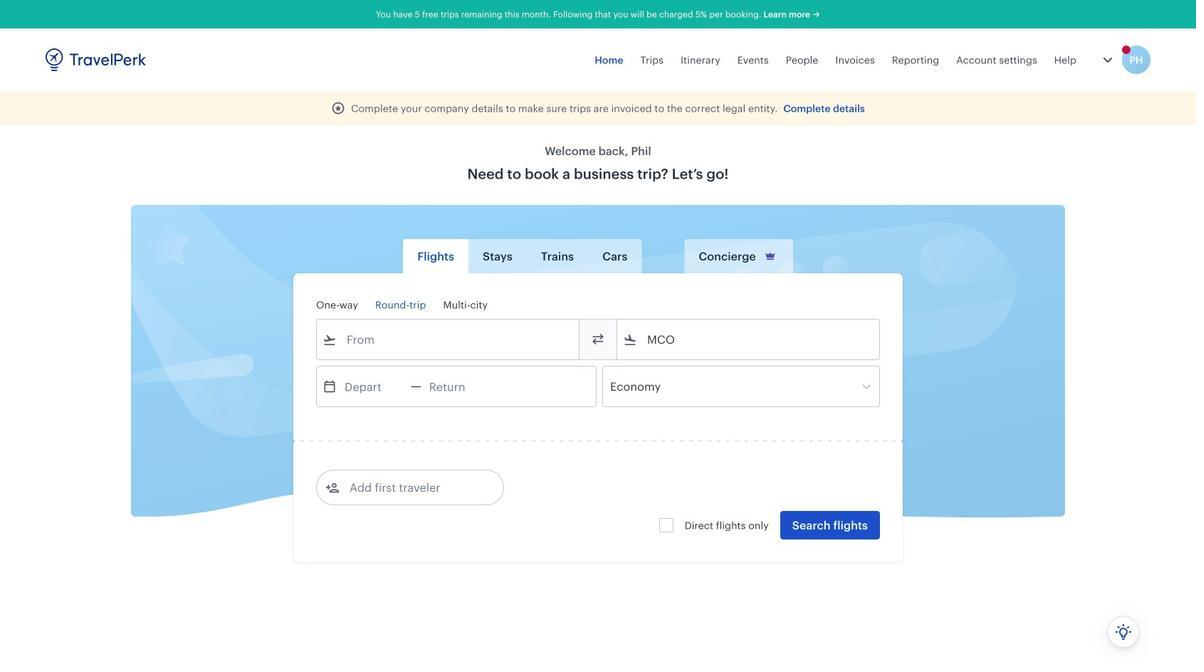 Task type: vqa. For each thing, say whether or not it's contained in the screenshot.
Add traveler search field
no



Task type: locate. For each thing, give the bounding box(es) containing it.
Return text field
[[421, 367, 496, 407]]

From search field
[[337, 328, 560, 351]]

To search field
[[637, 328, 861, 351]]



Task type: describe. For each thing, give the bounding box(es) containing it.
Depart text field
[[337, 367, 411, 407]]

Add first traveler search field
[[340, 476, 488, 499]]



